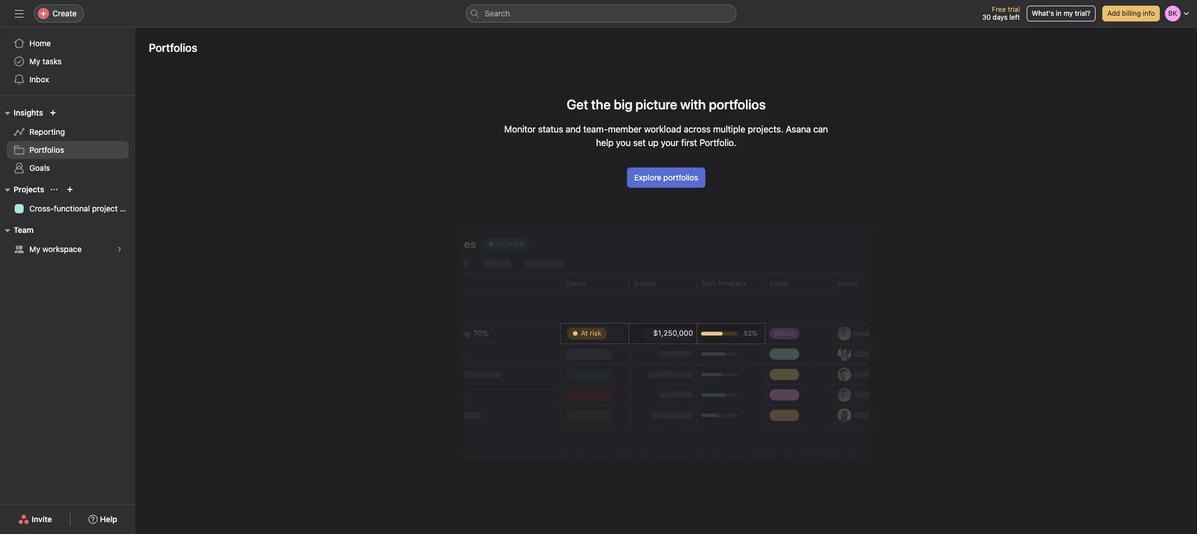 Task type: vqa. For each thing, say whether or not it's contained in the screenshot.
30, to the middle
no



Task type: describe. For each thing, give the bounding box(es) containing it.
explore
[[635, 173, 662, 182]]

cross-
[[29, 204, 54, 213]]

my for my workspace
[[29, 244, 40, 254]]

workspace
[[42, 244, 82, 254]]

my for my tasks
[[29, 56, 40, 66]]

0 vertical spatial portfolios
[[149, 41, 197, 54]]

explore portfolios button
[[627, 168, 706, 188]]

plan
[[120, 204, 135, 213]]

invite
[[32, 514, 52, 524]]

days
[[993, 13, 1008, 21]]

inbox link
[[7, 71, 129, 89]]

portfolios inside portfolios link
[[29, 145, 64, 155]]

global element
[[0, 28, 135, 95]]

create button
[[34, 5, 84, 23]]

info
[[1143, 9, 1155, 17]]

new image
[[50, 109, 57, 116]]

see details, my workspace image
[[116, 246, 123, 253]]

insights button
[[0, 106, 43, 120]]

search
[[485, 8, 510, 18]]

help
[[596, 138, 614, 148]]

you
[[616, 138, 631, 148]]

up
[[648, 138, 659, 148]]

hide sidebar image
[[15, 9, 24, 18]]

multiple
[[713, 124, 746, 134]]

my
[[1064, 9, 1073, 17]]

workload
[[644, 124, 682, 134]]

home link
[[7, 34, 129, 52]]

member
[[608, 124, 642, 134]]

asana
[[786, 124, 811, 134]]

monitor
[[505, 124, 536, 134]]

reporting
[[29, 127, 65, 137]]

team-
[[584, 124, 608, 134]]

the
[[591, 96, 611, 112]]

new project or portfolio image
[[67, 186, 74, 193]]

teams element
[[0, 220, 135, 261]]

portfolio.
[[700, 138, 737, 148]]

big
[[614, 96, 633, 112]]

in
[[1057, 9, 1062, 17]]

help
[[100, 514, 117, 524]]

show options, current sort, top image
[[51, 186, 58, 193]]

reporting link
[[7, 123, 129, 141]]

add
[[1108, 9, 1121, 17]]

my tasks link
[[7, 52, 129, 71]]

what's in my trial? button
[[1027, 6, 1096, 21]]

first
[[682, 138, 698, 148]]

functional
[[54, 204, 90, 213]]

insights element
[[0, 103, 135, 179]]

with portfolios
[[681, 96, 766, 112]]

create
[[52, 8, 77, 18]]

search list box
[[466, 5, 736, 23]]

projects
[[14, 184, 44, 194]]

30
[[983, 13, 991, 21]]



Task type: locate. For each thing, give the bounding box(es) containing it.
portfolios
[[664, 173, 699, 182]]

help button
[[81, 509, 125, 530]]

add billing info
[[1108, 9, 1155, 17]]

insights
[[14, 108, 43, 117]]

my inside global element
[[29, 56, 40, 66]]

my workspace link
[[7, 240, 129, 258]]

0 horizontal spatial portfolios
[[29, 145, 64, 155]]

goals
[[29, 163, 50, 173]]

get the big picture with portfolios
[[567, 96, 766, 112]]

1 horizontal spatial portfolios
[[149, 41, 197, 54]]

goals link
[[7, 159, 129, 177]]

what's in my trial?
[[1032, 9, 1091, 17]]

left
[[1010, 13, 1020, 21]]

trial
[[1008, 5, 1020, 14]]

2 my from the top
[[29, 244, 40, 254]]

get
[[567, 96, 589, 112]]

my tasks
[[29, 56, 62, 66]]

portfolios link
[[7, 141, 129, 159]]

my workspace
[[29, 244, 82, 254]]

picture
[[636, 96, 678, 112]]

billing
[[1123, 9, 1142, 17]]

home
[[29, 38, 51, 48]]

1 vertical spatial portfolios
[[29, 145, 64, 155]]

projects.
[[748, 124, 784, 134]]

my
[[29, 56, 40, 66], [29, 244, 40, 254]]

add billing info button
[[1103, 6, 1160, 21]]

cross-functional project plan
[[29, 204, 135, 213]]

across
[[684, 124, 711, 134]]

invite button
[[11, 509, 59, 530]]

what's
[[1032, 9, 1055, 17]]

status
[[538, 124, 564, 134]]

team button
[[0, 223, 34, 237]]

my left tasks
[[29, 56, 40, 66]]

monitor status and team-member workload across multiple projects. asana can help you set up your first portfolio.
[[505, 124, 828, 148]]

your
[[661, 138, 679, 148]]

and
[[566, 124, 581, 134]]

search button
[[466, 5, 736, 23]]

my down team
[[29, 244, 40, 254]]

projects element
[[0, 179, 135, 220]]

free
[[992, 5, 1006, 14]]

0 vertical spatial my
[[29, 56, 40, 66]]

trial?
[[1075, 9, 1091, 17]]

portfolios
[[149, 41, 197, 54], [29, 145, 64, 155]]

inbox
[[29, 74, 49, 84]]

set
[[633, 138, 646, 148]]

projects button
[[0, 183, 44, 196]]

tasks
[[42, 56, 62, 66]]

team
[[14, 225, 34, 235]]

1 vertical spatial my
[[29, 244, 40, 254]]

explore portfolios
[[635, 173, 699, 182]]

free trial 30 days left
[[983, 5, 1020, 21]]

cross-functional project plan link
[[7, 200, 135, 218]]

project
[[92, 204, 118, 213]]

can
[[814, 124, 828, 134]]

my inside teams element
[[29, 244, 40, 254]]

1 my from the top
[[29, 56, 40, 66]]



